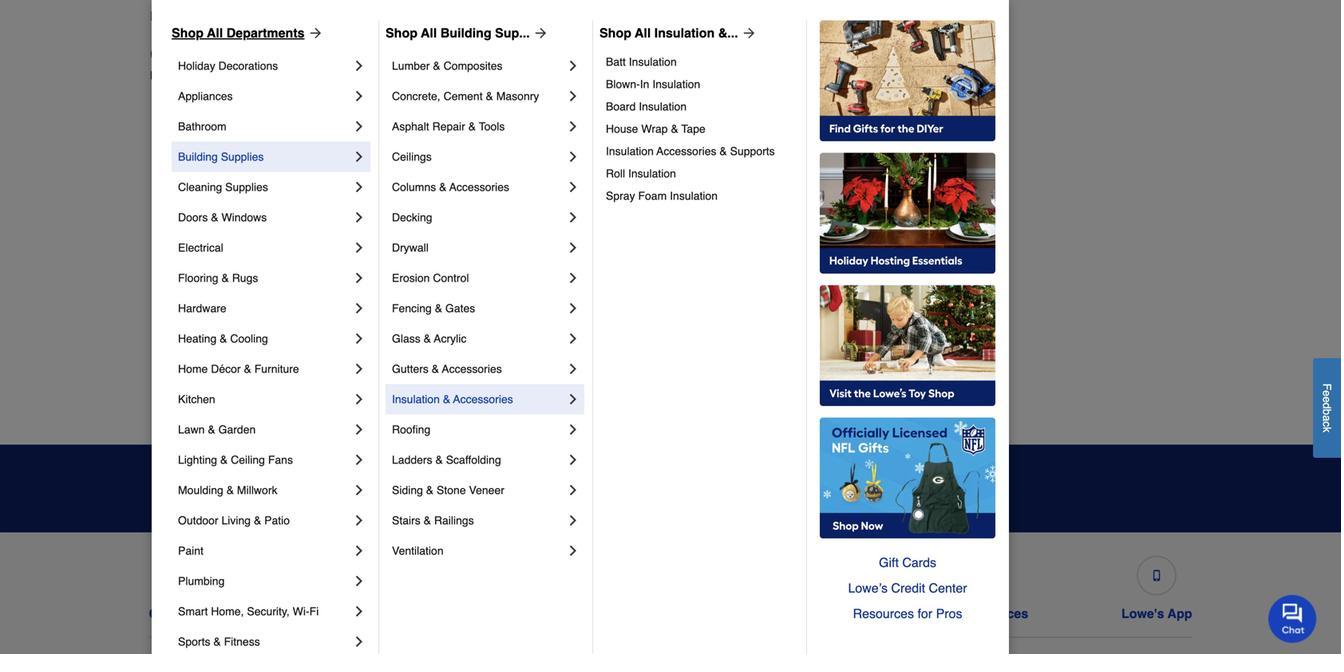 Task type: locate. For each thing, give the bounding box(es) containing it.
new inside button
[[344, 9, 370, 23]]

chevron right image for plumbing
[[351, 574, 367, 590]]

building up cleaning
[[178, 150, 218, 163]]

lowe's for lowe's credit center
[[523, 607, 565, 622]]

& right lumber
[[433, 59, 440, 72]]

& right us
[[220, 607, 229, 622]]

0 vertical spatial supplies
[[221, 150, 264, 163]]

status
[[390, 607, 429, 622]]

0 horizontal spatial lowe's
[[150, 69, 185, 82]]

manchester link
[[683, 118, 742, 134]]

1 all from the left
[[207, 25, 223, 40]]

shop for shop all departments
[[172, 25, 204, 40]]

insulation up blown-in insulation
[[629, 55, 677, 68]]

resources
[[853, 607, 914, 621]]

all down store
[[207, 25, 223, 40]]

cement
[[444, 90, 483, 103]]

river
[[974, 279, 1000, 292]]

stores
[[188, 69, 220, 82]]

east for east brunswick
[[163, 279, 185, 292]]

roofing
[[392, 423, 431, 436]]

order status
[[352, 607, 429, 622]]

1 horizontal spatial a
[[1321, 416, 1334, 422]]

1 vertical spatial supplies
[[225, 181, 268, 194]]

composites
[[444, 59, 503, 72]]

0 horizontal spatial cards
[[772, 607, 808, 622]]

smart home, security, wi-fi link
[[178, 597, 351, 627]]

concrete,
[[392, 90, 440, 103]]

hackettstown link
[[423, 150, 490, 166]]

0 vertical spatial center
[[929, 581, 967, 596]]

chevron right image for heating & cooling
[[351, 331, 367, 347]]

1 horizontal spatial jersey
[[373, 9, 411, 23]]

ladders & scaffolding
[[392, 454, 501, 467]]

accessories up insulation & accessories link
[[442, 363, 502, 376]]

all up the batt insulation
[[635, 25, 651, 40]]

0 horizontal spatial new
[[235, 69, 257, 82]]

brick
[[163, 151, 188, 164]]

ceilings
[[392, 150, 432, 163]]

maple shade
[[683, 151, 749, 164]]

house wrap & tape link
[[606, 118, 795, 140]]

2 east from the top
[[163, 311, 185, 324]]

chevron right image
[[565, 58, 581, 74], [351, 88, 367, 104], [565, 88, 581, 104], [351, 149, 367, 165], [565, 149, 581, 165], [351, 179, 367, 195], [351, 210, 367, 225], [351, 270, 367, 286], [351, 301, 367, 316], [351, 331, 367, 347], [565, 331, 581, 347], [565, 392, 581, 408], [565, 422, 581, 438], [351, 452, 367, 468], [565, 452, 581, 468], [351, 483, 367, 499], [565, 483, 581, 499], [351, 513, 367, 529], [351, 543, 367, 559], [351, 634, 367, 650]]

chevron right image for moulding & millwork
[[351, 483, 367, 499]]

patio
[[264, 515, 290, 527]]

0 horizontal spatial all
[[207, 25, 223, 40]]

0 vertical spatial building
[[441, 25, 492, 40]]

jersey city
[[423, 311, 478, 324]]

0 horizontal spatial city
[[150, 43, 186, 65]]

chevron right image for concrete, cement & masonry
[[565, 88, 581, 104]]

supplies for cleaning supplies
[[225, 181, 268, 194]]

resources for pros link
[[820, 602, 996, 627]]

& left gates
[[435, 302, 442, 315]]

sign up button
[[882, 467, 983, 511]]

1 horizontal spatial center
[[929, 581, 967, 596]]

& down rutherford
[[220, 332, 227, 345]]

& right ladders
[[436, 454, 443, 467]]

2 shop from the left
[[386, 25, 418, 40]]

0 horizontal spatial center
[[609, 607, 650, 622]]

new inside city directory lowe's stores in new jersey
[[235, 69, 257, 82]]

dimensions image
[[961, 570, 972, 582]]

new jersey button
[[344, 7, 411, 26]]

manahawkin
[[423, 407, 486, 420]]

& inside "link"
[[220, 607, 229, 622]]

chevron right image for drywall
[[565, 240, 581, 256]]

sicklerville
[[944, 247, 997, 260]]

glass & acrylic link
[[392, 324, 565, 354]]

all inside shop all departments 'link'
[[207, 25, 223, 40]]

arrow right image up masonry
[[530, 25, 549, 41]]

board
[[606, 100, 636, 113]]

0 horizontal spatial credit
[[569, 607, 606, 622]]

f e e d b a c k
[[1321, 384, 1334, 433]]

1 horizontal spatial gift cards
[[879, 556, 937, 570]]

1 arrow right image from the left
[[530, 25, 549, 41]]

erosion
[[392, 272, 430, 285]]

lumber & composites link
[[392, 51, 565, 81]]

a right the find at the left top of page
[[181, 9, 188, 23]]

insulation up the 'batt insulation' 'link' at the top of the page
[[655, 25, 715, 40]]

us
[[200, 607, 216, 622]]

doors & windows link
[[178, 202, 351, 233]]

jersey up glass & acrylic
[[423, 311, 456, 324]]

stairs
[[392, 515, 421, 527]]

1 vertical spatial new
[[235, 69, 257, 82]]

2 horizontal spatial lowe's
[[1122, 607, 1165, 622]]

0 vertical spatial jersey
[[373, 9, 411, 23]]

0 vertical spatial a
[[181, 9, 188, 23]]

living
[[222, 515, 251, 527]]

0 horizontal spatial building
[[178, 150, 218, 163]]

paint link
[[178, 536, 351, 566]]

decking
[[392, 211, 432, 224]]

accessories up the roofing link
[[453, 393, 513, 406]]

up
[[940, 481, 957, 496]]

2 horizontal spatial shop
[[600, 25, 632, 40]]

all inside shop all building sup... link
[[421, 25, 437, 40]]

gutters & accessories
[[392, 363, 502, 376]]

hardware
[[178, 302, 227, 315]]

1 vertical spatial a
[[1321, 416, 1334, 422]]

ventilation
[[392, 545, 444, 558]]

jersey inside button
[[373, 9, 411, 23]]

doors & windows
[[178, 211, 267, 224]]

1 horizontal spatial city
[[459, 311, 478, 324]]

chevron right image for insulation & accessories
[[565, 392, 581, 408]]

customer care image
[[198, 570, 210, 582]]

e up b
[[1321, 397, 1334, 403]]

jersey inside city directory lowe's stores in new jersey
[[260, 69, 293, 82]]

& left the millwork
[[227, 484, 234, 497]]

chevron right image for lumber & composites
[[565, 58, 581, 74]]

arrow right image
[[305, 25, 324, 41]]

supplies up windows
[[225, 181, 268, 194]]

supplies up cleaning supplies
[[221, 150, 264, 163]]

chevron right image for siding & stone veneer
[[565, 483, 581, 499]]

jersey up lumber
[[373, 9, 411, 23]]

chevron right image for outdoor living & patio
[[351, 513, 367, 529]]

2 horizontal spatial jersey
[[423, 311, 456, 324]]

brick link
[[163, 150, 188, 166]]

chevron right image for building supplies
[[351, 149, 367, 165]]

chevron right image for home décor & furniture
[[351, 361, 367, 377]]

shop down find a store
[[172, 25, 204, 40]]

smart home, security, wi-fi
[[178, 606, 319, 618]]

chevron right image for decking
[[565, 210, 581, 225]]

shop
[[172, 25, 204, 40], [386, 25, 418, 40], [600, 25, 632, 40]]

chevron right image for erosion control
[[565, 270, 581, 286]]

woodbridge link
[[944, 405, 1004, 421]]

1 horizontal spatial all
[[421, 25, 437, 40]]

2 horizontal spatial all
[[635, 25, 651, 40]]

lowe's inside city directory lowe's stores in new jersey
[[150, 69, 185, 82]]

chevron right image for glass & acrylic
[[565, 331, 581, 347]]

& down "lawnside"
[[432, 363, 439, 376]]

cleaning supplies link
[[178, 172, 351, 202]]

east brunswick
[[163, 279, 239, 292]]

0 vertical spatial gift
[[879, 556, 899, 570]]

all up lumber
[[421, 25, 437, 40]]

1 horizontal spatial shop
[[386, 25, 418, 40]]

1 horizontal spatial lowe's
[[523, 607, 565, 622]]

chevron right image for flooring & rugs
[[351, 270, 367, 286]]

1 vertical spatial center
[[609, 607, 650, 622]]

smart
[[178, 606, 208, 618]]

chevron right image
[[351, 58, 367, 74], [351, 118, 367, 134], [565, 118, 581, 134], [565, 179, 581, 195], [565, 210, 581, 225], [351, 240, 367, 256], [565, 240, 581, 256], [565, 270, 581, 286], [565, 301, 581, 316], [351, 361, 367, 377], [565, 361, 581, 377], [351, 392, 367, 408], [351, 422, 367, 438], [565, 513, 581, 529], [565, 543, 581, 559], [351, 574, 367, 590], [351, 604, 367, 620]]

batt
[[606, 55, 626, 68]]

1 vertical spatial credit
[[569, 607, 606, 622]]

lowe's credit center
[[523, 607, 650, 622]]

delran
[[163, 215, 196, 228]]

& up manahawkin
[[443, 393, 450, 406]]

e up d
[[1321, 391, 1334, 397]]

howell
[[423, 279, 457, 292]]

east up heating
[[163, 311, 185, 324]]

arrow right image up the 'batt insulation' 'link' at the top of the page
[[738, 25, 757, 41]]

0 vertical spatial new
[[344, 9, 370, 23]]

arrow right image
[[530, 25, 549, 41], [738, 25, 757, 41]]

spray foam insulation link
[[606, 185, 795, 207]]

& inside 'link'
[[424, 332, 431, 345]]

1 horizontal spatial credit
[[891, 581, 925, 596]]

board insulation
[[606, 100, 687, 113]]

0 horizontal spatial jersey
[[260, 69, 293, 82]]

1 vertical spatial gift cards
[[747, 607, 808, 622]]

manchester
[[683, 119, 742, 132]]

tape
[[681, 122, 706, 135]]

city inside city directory lowe's stores in new jersey
[[150, 43, 186, 65]]

0 vertical spatial city
[[150, 43, 186, 65]]

resources for pros
[[853, 607, 962, 621]]

voorhees
[[944, 375, 991, 388]]

building up composites at the left of page
[[441, 25, 492, 40]]

piscataway
[[944, 119, 1000, 132]]

lowe's app link
[[1122, 550, 1192, 622]]

lowe's for lowe's app
[[1122, 607, 1165, 622]]

shop inside 'link'
[[172, 25, 204, 40]]

3 all from the left
[[635, 25, 651, 40]]

lowe's
[[848, 581, 888, 596]]

1 horizontal spatial gift cards link
[[820, 550, 996, 576]]

rugs
[[232, 272, 258, 285]]

insulation accessories & supports link
[[606, 140, 795, 162]]

find a store link
[[150, 7, 224, 26]]

lawn & garden
[[178, 423, 256, 436]]

1 vertical spatial gift
[[747, 607, 769, 622]]

shop all departments link
[[172, 23, 324, 43]]

1 vertical spatial jersey
[[260, 69, 293, 82]]

lowe's inside "link"
[[1122, 607, 1165, 622]]

store
[[191, 9, 224, 23]]

center for lowe's credit center
[[929, 581, 967, 596]]

insulation
[[655, 25, 715, 40], [629, 55, 677, 68], [653, 78, 700, 91], [639, 100, 687, 113], [606, 145, 654, 158], [628, 167, 676, 180], [670, 190, 718, 202], [392, 393, 440, 406]]

electrical link
[[178, 233, 351, 263]]

1 east from the top
[[163, 279, 185, 292]]

0 vertical spatial gift cards
[[879, 556, 937, 570]]

1 vertical spatial east
[[163, 311, 185, 324]]

home décor & furniture link
[[178, 354, 351, 384]]

chevron right image for kitchen
[[351, 392, 367, 408]]

faq
[[233, 607, 259, 622]]

app
[[1168, 607, 1192, 622]]

home décor & furniture
[[178, 363, 299, 376]]

chevron right image for fencing & gates
[[565, 301, 581, 316]]

east down deptford link
[[163, 279, 185, 292]]

& right glass
[[424, 332, 431, 345]]

shop down "new jersey"
[[386, 25, 418, 40]]

& left rugs
[[222, 272, 229, 285]]

2 all from the left
[[421, 25, 437, 40]]

0 vertical spatial credit
[[891, 581, 925, 596]]

1 horizontal spatial arrow right image
[[738, 25, 757, 41]]

lowe's app
[[1122, 607, 1192, 622]]

arrow right image inside shop all building sup... link
[[530, 25, 549, 41]]

accessories up decking 'link'
[[449, 181, 509, 194]]

1 horizontal spatial gift
[[879, 556, 899, 570]]

sign up
[[909, 481, 957, 496]]

gates
[[445, 302, 475, 315]]

jersey down "departments"
[[260, 69, 293, 82]]

&...
[[718, 25, 738, 40]]

1 horizontal spatial cards
[[902, 556, 937, 570]]

jersey
[[373, 9, 411, 23], [260, 69, 293, 82], [423, 311, 456, 324]]

veneer
[[469, 484, 505, 497]]

a up k
[[1321, 416, 1334, 422]]

0 horizontal spatial shop
[[172, 25, 204, 40]]

& right lawn
[[208, 423, 215, 436]]

shop for shop all building sup...
[[386, 25, 418, 40]]

1 horizontal spatial building
[[441, 25, 492, 40]]

chevron right image for stairs & railings
[[565, 513, 581, 529]]

all for insulation
[[635, 25, 651, 40]]

moulding & millwork
[[178, 484, 277, 497]]

1 horizontal spatial new
[[344, 9, 370, 23]]

2 arrow right image from the left
[[738, 25, 757, 41]]

shop up batt
[[600, 25, 632, 40]]

a
[[181, 9, 188, 23], [1321, 416, 1334, 422]]

concrete, cement & masonry
[[392, 90, 539, 103]]

3 shop from the left
[[600, 25, 632, 40]]

arrow right image inside shop all insulation &... link
[[738, 25, 757, 41]]

a inside button
[[1321, 416, 1334, 422]]

all inside shop all insulation &... link
[[635, 25, 651, 40]]

0 horizontal spatial arrow right image
[[530, 25, 549, 41]]

deals, inspiration and trends we've got ideas to share.
[[358, 470, 625, 508]]

1 shop from the left
[[172, 25, 204, 40]]

heating
[[178, 332, 217, 345]]

supplies for building supplies
[[221, 150, 264, 163]]

e
[[1321, 391, 1334, 397], [1321, 397, 1334, 403]]

0 vertical spatial east
[[163, 279, 185, 292]]



Task type: vqa. For each thing, say whether or not it's contained in the screenshot.
2,
no



Task type: describe. For each thing, give the bounding box(es) containing it.
sicklerville link
[[944, 246, 997, 261]]

1 vertical spatial city
[[459, 311, 478, 324]]

f e e d b a c k button
[[1313, 358, 1341, 458]]

installation services link
[[905, 550, 1029, 622]]

millville
[[683, 183, 719, 196]]

ventilation link
[[392, 536, 565, 566]]

chevron right image for ceilings
[[565, 149, 581, 165]]

shade
[[717, 151, 749, 164]]

insulation inside 'link'
[[629, 55, 677, 68]]

chat invite button image
[[1269, 595, 1317, 644]]

installation services
[[905, 607, 1029, 622]]

chevron right image for cleaning supplies
[[351, 179, 367, 195]]

outdoor
[[178, 515, 218, 527]]

insulation down the roll insulation link
[[670, 190, 718, 202]]

& left stone
[[426, 484, 434, 497]]

find
[[150, 9, 177, 23]]

chevron right image for gutters & accessories
[[565, 361, 581, 377]]

shop all building sup...
[[386, 25, 530, 40]]

maple shade link
[[683, 150, 749, 166]]

find gifts for the diyer. image
[[820, 20, 996, 142]]

2 e from the top
[[1321, 397, 1334, 403]]

insulation up the house wrap & tape
[[639, 100, 687, 113]]

1 vertical spatial building
[[178, 150, 218, 163]]

décor
[[211, 363, 241, 376]]

lumber
[[392, 59, 430, 72]]

millwork
[[237, 484, 277, 497]]

wi-
[[293, 606, 310, 618]]

decorations
[[218, 59, 278, 72]]

chevron right image for ventilation
[[565, 543, 581, 559]]

& left tools
[[468, 120, 476, 133]]

& left ceiling
[[220, 454, 228, 467]]

& right sports
[[213, 636, 221, 649]]

chevron right image for hardware
[[351, 301, 367, 316]]

decking link
[[392, 202, 565, 233]]

f
[[1321, 384, 1334, 391]]

ideas
[[547, 495, 576, 508]]

shop all departments
[[172, 25, 305, 40]]

chevron right image for holiday decorations
[[351, 58, 367, 74]]

0 horizontal spatial gift cards link
[[743, 550, 812, 622]]

butler link
[[163, 182, 192, 198]]

insulation right in
[[653, 78, 700, 91]]

& right maple
[[720, 145, 727, 158]]

credit for lowe's
[[569, 607, 606, 622]]

contact
[[149, 607, 196, 622]]

& right décor
[[244, 363, 251, 376]]

stairs & railings link
[[392, 506, 565, 536]]

ladders & scaffolding link
[[392, 445, 565, 475]]

center for lowe's credit center
[[609, 607, 650, 622]]

chevron right image for doors & windows
[[351, 210, 367, 225]]

hackettstown
[[423, 151, 490, 164]]

accessories for gutters & accessories
[[442, 363, 502, 376]]

& right stairs on the left of the page
[[424, 515, 431, 527]]

chevron right image for asphalt repair & tools
[[565, 118, 581, 134]]

chevron right image for ladders & scaffolding
[[565, 452, 581, 468]]

security,
[[247, 606, 290, 618]]

rio grande
[[944, 183, 1001, 196]]

lighting
[[178, 454, 217, 467]]

sewell link
[[944, 214, 977, 230]]

for
[[918, 607, 933, 621]]

ceilings link
[[392, 142, 565, 172]]

1 e from the top
[[1321, 391, 1334, 397]]

accessories down tape
[[657, 145, 717, 158]]

chevron right image for bathroom
[[351, 118, 367, 134]]

mobile image
[[1151, 570, 1163, 582]]

drywall link
[[392, 233, 565, 263]]

share.
[[592, 495, 625, 508]]

bayonne link
[[163, 118, 207, 134]]

fitness
[[224, 636, 260, 649]]

masonry
[[496, 90, 539, 103]]

visit the lowe's toy shop. image
[[820, 285, 996, 407]]

& right "cement"
[[486, 90, 493, 103]]

1 vertical spatial cards
[[772, 607, 808, 622]]

brunswick
[[188, 279, 239, 292]]

insulation down house at the left
[[606, 145, 654, 158]]

chevron right image for sports & fitness
[[351, 634, 367, 650]]

east for east rutherford
[[163, 311, 185, 324]]

chevron right image for smart home, security, wi-fi
[[351, 604, 367, 620]]

batt insulation link
[[606, 51, 795, 73]]

woodbridge
[[944, 407, 1004, 420]]

hardware link
[[178, 293, 351, 324]]

stairs & railings
[[392, 515, 474, 527]]

sports & fitness
[[178, 636, 260, 649]]

moulding & millwork link
[[178, 475, 351, 506]]

chevron right image for appliances
[[351, 88, 367, 104]]

scaffolding
[[446, 454, 501, 467]]

chevron right image for electrical
[[351, 240, 367, 256]]

credit for lowe's
[[891, 581, 925, 596]]

hamilton link
[[423, 182, 467, 198]]

arrow right image for shop all building sup...
[[530, 25, 549, 41]]

shop all insulation &...
[[600, 25, 738, 40]]

0 horizontal spatial gift cards
[[747, 607, 808, 622]]

0 horizontal spatial gift
[[747, 607, 769, 622]]

inspiration
[[420, 470, 518, 492]]

chevron right image for roofing
[[565, 422, 581, 438]]

fencing & gates link
[[392, 293, 565, 324]]

holiday hosting essentials. image
[[820, 153, 996, 274]]

maple
[[683, 151, 714, 164]]

toms river link
[[944, 277, 1000, 293]]

deptford
[[163, 247, 206, 260]]

erosion control
[[392, 272, 469, 285]]

jersey city link
[[423, 309, 478, 325]]

siding
[[392, 484, 423, 497]]

0 horizontal spatial a
[[181, 9, 188, 23]]

& left tape
[[671, 122, 678, 135]]

all for building
[[421, 25, 437, 40]]

lighting & ceiling fans link
[[178, 445, 351, 475]]

chevron right image for paint
[[351, 543, 367, 559]]

shop for shop all insulation &...
[[600, 25, 632, 40]]

& left patio
[[254, 515, 261, 527]]

contact us & faq
[[149, 607, 259, 622]]

chevron right image for lawn & garden
[[351, 422, 367, 438]]

b
[[1321, 409, 1334, 416]]

home
[[178, 363, 208, 376]]

hamilton
[[423, 183, 467, 196]]

roll
[[606, 167, 625, 180]]

gutters
[[392, 363, 429, 376]]

insulation up roofing
[[392, 393, 440, 406]]

lawn & garden link
[[178, 415, 351, 445]]

holmdel
[[423, 247, 464, 260]]

flemington link
[[423, 118, 478, 134]]

chevron right image for lighting & ceiling fans
[[351, 452, 367, 468]]

blown-in insulation
[[606, 78, 700, 91]]

chevron right image for columns & accessories
[[565, 179, 581, 195]]

lighting & ceiling fans
[[178, 454, 293, 467]]

pros
[[936, 607, 962, 621]]

sports
[[178, 636, 210, 649]]

accessories for insulation & accessories
[[453, 393, 513, 406]]

bathroom
[[178, 120, 227, 133]]

union
[[944, 343, 973, 356]]

columns & accessories
[[392, 181, 509, 194]]

officially licensed n f l gifts. shop now. image
[[820, 418, 996, 539]]

sewell
[[944, 215, 977, 228]]

0 vertical spatial cards
[[902, 556, 937, 570]]

siding & stone veneer link
[[392, 475, 565, 506]]

d
[[1321, 403, 1334, 409]]

heating & cooling
[[178, 332, 268, 345]]

all for departments
[[207, 25, 223, 40]]

drywall
[[392, 241, 429, 254]]

insulation up foam
[[628, 167, 676, 180]]

lumberton link
[[423, 373, 477, 389]]

& right columns at the left
[[439, 181, 447, 194]]

& right doors
[[211, 211, 218, 224]]

2 vertical spatial jersey
[[423, 311, 456, 324]]

building supplies link
[[178, 142, 351, 172]]

home,
[[211, 606, 244, 618]]

arrow right image for shop all insulation &...
[[738, 25, 757, 41]]

lowe's credit center
[[848, 581, 967, 596]]

sign up form
[[644, 467, 983, 511]]

roofing link
[[392, 415, 565, 445]]

trends
[[562, 470, 625, 492]]

lumber & composites
[[392, 59, 503, 72]]

accessories for columns & accessories
[[449, 181, 509, 194]]

sup...
[[495, 25, 530, 40]]

spray
[[606, 190, 635, 202]]



